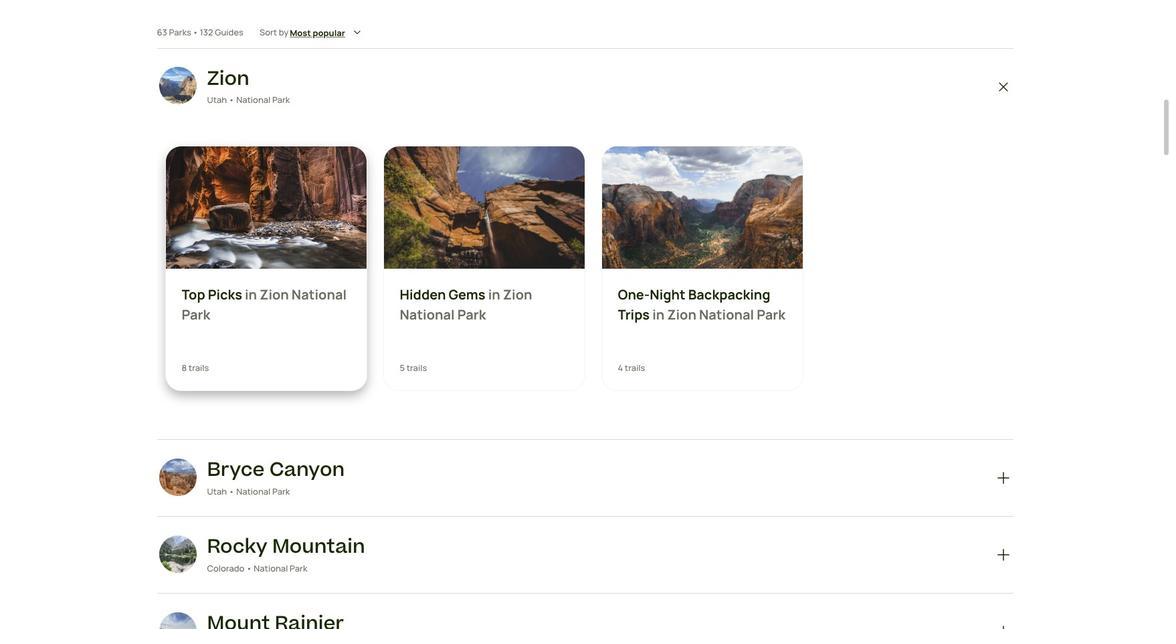 Task type: describe. For each thing, give the bounding box(es) containing it.
most popular button
[[290, 16, 364, 48]]

top
[[182, 286, 205, 304]]

trips
[[618, 306, 650, 324]]

colorado
[[207, 563, 245, 575]]

132
[[200, 26, 213, 38]]

park inside zion utah • national park
[[272, 94, 290, 106]]

hidden gems
[[400, 286, 486, 304]]

most
[[290, 26, 311, 39]]

utah inside bryce canyon utah • national park
[[207, 486, 227, 498]]

in zion national park image for gems
[[384, 147, 585, 269]]

national inside rocky mountain colorado • national park
[[254, 563, 288, 575]]

in zion national park for night
[[650, 306, 786, 324]]

night
[[650, 286, 686, 304]]

national inside bryce canyon utah • national park
[[236, 486, 271, 498]]

63
[[157, 26, 167, 38]]

in zion national park image for picks
[[159, 143, 373, 274]]

utah inside zion utah • national park
[[207, 94, 227, 106]]

one-night backpacking trips
[[618, 286, 771, 324]]

• left 132
[[193, 26, 198, 38]]

sort
[[260, 26, 277, 38]]

• inside bryce canyon utah • national park
[[229, 486, 235, 498]]

park inside rocky mountain colorado • national park
[[290, 563, 308, 575]]

rocky
[[207, 534, 268, 562]]

4 trails
[[618, 362, 646, 374]]

bryce canyon utah • national park
[[207, 457, 345, 498]]

• inside rocky mountain colorado • national park
[[246, 563, 252, 575]]

canyon
[[270, 457, 345, 485]]

zion for hidden gems
[[503, 286, 532, 304]]

in for gems
[[488, 286, 501, 304]]

in for picks
[[245, 286, 257, 304]]

in zion national park image for night
[[602, 147, 803, 269]]

backpacking
[[689, 286, 771, 304]]

hidden
[[400, 286, 446, 304]]

parks
[[169, 26, 191, 38]]

top picks
[[182, 286, 242, 304]]

gems
[[449, 286, 486, 304]]

5 trails
[[400, 362, 427, 374]]



Task type: vqa. For each thing, say whether or not it's contained in the screenshot.
the rightmost In Zion National Park image
yes



Task type: locate. For each thing, give the bounding box(es) containing it.
zion for top picks
[[260, 286, 289, 304]]

2 utah from the top
[[207, 486, 227, 498]]

trails right 8
[[189, 362, 209, 374]]

0 horizontal spatial in zion national park image
[[159, 143, 373, 274]]

2 trails from the left
[[407, 362, 427, 374]]

3 trails from the left
[[625, 362, 646, 374]]

utah down bryce
[[207, 486, 227, 498]]

1 trails from the left
[[189, 362, 209, 374]]

1 horizontal spatial trails
[[407, 362, 427, 374]]

utah right zion image
[[207, 94, 227, 106]]

sort by
[[260, 26, 289, 38]]

2 horizontal spatial in zion national park image
[[602, 147, 803, 269]]

bryce canyon image
[[159, 459, 196, 497]]

2 horizontal spatial in zion national park
[[650, 306, 786, 324]]

5
[[400, 362, 405, 374]]

trails for top picks
[[189, 362, 209, 374]]

bryce
[[207, 457, 265, 485]]

in zion national park for picks
[[182, 286, 347, 324]]

trails for hidden gems
[[407, 362, 427, 374]]

1 horizontal spatial in zion national park image
[[384, 147, 585, 269]]

guides
[[215, 26, 244, 38]]

zion right gems
[[503, 286, 532, 304]]

picks
[[208, 286, 242, 304]]

cookie consent banner dialog
[[16, 566, 1155, 614]]

in
[[245, 286, 257, 304], [488, 286, 501, 304], [653, 306, 665, 324]]

popular
[[313, 26, 345, 39]]

in right gems
[[488, 286, 501, 304]]

park
[[272, 94, 290, 106], [182, 306, 210, 324], [458, 306, 486, 324], [757, 306, 786, 324], [272, 486, 290, 498], [290, 563, 308, 575]]

1 horizontal spatial in zion national park
[[400, 286, 532, 324]]

trails
[[189, 362, 209, 374], [407, 362, 427, 374], [625, 362, 646, 374]]

in for night
[[653, 306, 665, 324]]

• down bryce
[[229, 486, 235, 498]]

1 horizontal spatial in
[[488, 286, 501, 304]]

8
[[182, 362, 187, 374]]

0 horizontal spatial trails
[[189, 362, 209, 374]]

0 horizontal spatial in
[[245, 286, 257, 304]]

1 utah from the top
[[207, 94, 227, 106]]

national inside zion utah • national park
[[236, 94, 271, 106]]

2 horizontal spatial in
[[653, 306, 665, 324]]

trails for one-night backpacking trips
[[625, 362, 646, 374]]

zion right picks
[[260, 286, 289, 304]]

in right picks
[[245, 286, 257, 304]]

zion utah • national park
[[207, 65, 290, 106]]

trails right '4'
[[625, 362, 646, 374]]

rocky mountain colorado • national park
[[207, 534, 365, 575]]

in zion national park image
[[159, 143, 373, 274], [384, 147, 585, 269], [602, 147, 803, 269]]

• right zion image
[[229, 94, 235, 106]]

63 parks • 132 guides
[[157, 26, 244, 38]]

national
[[236, 94, 271, 106], [292, 286, 347, 304], [400, 306, 455, 324], [699, 306, 754, 324], [236, 486, 271, 498], [254, 563, 288, 575]]

zion down the guides
[[207, 65, 250, 93]]

8 trails
[[182, 362, 209, 374]]

zion for one-night backpacking trips
[[667, 306, 697, 324]]

rocky mountain image
[[159, 536, 196, 573]]

zion down night
[[667, 306, 697, 324]]

• inside zion utah • national park
[[229, 94, 235, 106]]

park inside bryce canyon utah • national park
[[272, 486, 290, 498]]

in down night
[[653, 306, 665, 324]]

in zion national park
[[182, 286, 347, 324], [400, 286, 532, 324], [650, 306, 786, 324]]

dialog
[[0, 0, 1171, 630]]

0 vertical spatial utah
[[207, 94, 227, 106]]

0 horizontal spatial in zion national park
[[182, 286, 347, 324]]

most popular
[[290, 26, 345, 39]]

2 horizontal spatial trails
[[625, 362, 646, 374]]

trails right the 5
[[407, 362, 427, 374]]

one-
[[618, 286, 650, 304]]

zion image
[[159, 67, 196, 104]]

utah
[[207, 94, 227, 106], [207, 486, 227, 498]]

•
[[193, 26, 198, 38], [229, 94, 235, 106], [229, 486, 235, 498], [246, 563, 252, 575]]

• right colorado
[[246, 563, 252, 575]]

1 vertical spatial utah
[[207, 486, 227, 498]]

in zion national park for gems
[[400, 286, 532, 324]]

zion inside zion utah • national park
[[207, 65, 250, 93]]

4
[[618, 362, 623, 374]]

by
[[279, 26, 289, 38]]

zion
[[207, 65, 250, 93], [260, 286, 289, 304], [503, 286, 532, 304], [667, 306, 697, 324]]

mountain
[[272, 534, 365, 562]]



